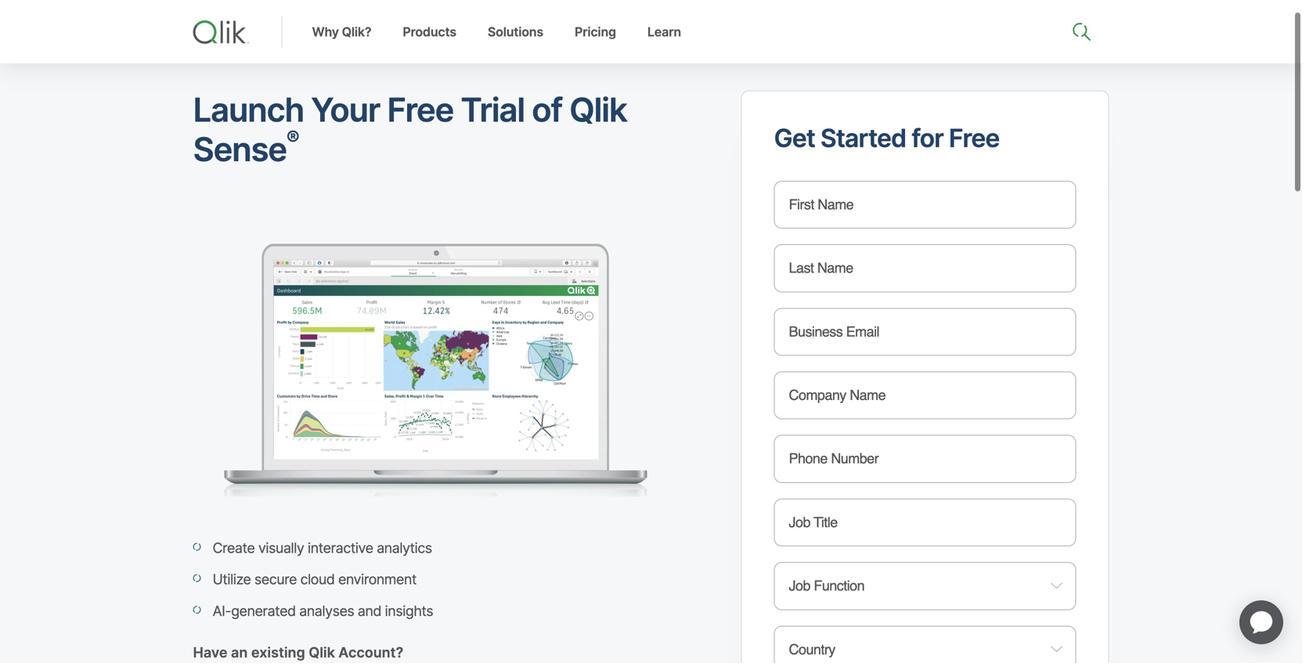 Task type: describe. For each thing, give the bounding box(es) containing it.
qlik image
[[193, 20, 249, 44]]

launch your free trial of qlik sense
[[193, 90, 627, 169]]

job for job function
[[789, 578, 810, 594]]

phone number
[[789, 451, 879, 467]]

last name
[[789, 260, 853, 276]]

products
[[403, 24, 456, 40]]

name for company name
[[850, 387, 886, 403]]

function
[[814, 578, 865, 594]]

last
[[789, 260, 814, 276]]

have an existing qlik account?
[[193, 644, 404, 661]]

secure
[[254, 571, 297, 588]]

environment
[[338, 571, 416, 588]]

number
[[831, 451, 879, 467]]

account?
[[339, 644, 404, 661]]

interactive
[[308, 540, 373, 557]]

utilize
[[213, 571, 251, 588]]

products button
[[387, 24, 472, 63]]

pricing button
[[559, 24, 632, 63]]

visually
[[258, 540, 304, 557]]

First Name text field
[[774, 181, 1076, 229]]

country
[[789, 642, 835, 658]]

learn button
[[632, 24, 697, 63]]

job title
[[789, 514, 838, 530]]

title
[[814, 514, 838, 530]]

qlik inside launch your free trial of qlik sense
[[569, 90, 627, 130]]

company name
[[789, 387, 886, 403]]

get
[[774, 123, 815, 153]]

why qlik?
[[312, 24, 371, 40]]

create
[[213, 540, 255, 557]]

image of a laptop showing a rich qlik sense dashboard on the monitor image
[[193, 231, 679, 510]]

business email
[[789, 324, 879, 340]]

ai-
[[213, 602, 231, 620]]

®
[[287, 126, 299, 150]]

Job Title text field
[[774, 499, 1076, 547]]

first name
[[789, 196, 854, 213]]



Task type: vqa. For each thing, say whether or not it's contained in the screenshot.
of on the top left of page
yes



Task type: locate. For each thing, give the bounding box(es) containing it.
Business Email email field
[[774, 308, 1076, 356]]

company
[[789, 387, 846, 403]]

name for last name
[[817, 260, 853, 276]]

Phone Number telephone field
[[774, 435, 1076, 483]]

job
[[789, 514, 810, 530], [789, 578, 810, 594]]

0 vertical spatial name
[[818, 196, 854, 213]]

free down the products button
[[387, 90, 453, 130]]

name
[[818, 196, 854, 213], [817, 260, 853, 276], [850, 387, 886, 403]]

qlik down ai-generated analyses and insights
[[309, 644, 335, 661]]

started
[[821, 123, 906, 153]]

analytics
[[377, 540, 432, 557]]

free right for at top
[[949, 123, 1000, 153]]

launch
[[193, 90, 304, 130]]

sense
[[193, 130, 287, 169]]

name for first name
[[818, 196, 854, 213]]

cloud
[[300, 571, 335, 588]]

email
[[846, 324, 879, 340]]

Last Name text field
[[774, 244, 1076, 292]]

job function
[[789, 578, 865, 594]]

for
[[912, 123, 944, 153]]

why qlik? button
[[296, 24, 387, 63]]

business
[[789, 324, 843, 340]]

have
[[193, 644, 228, 661]]

name right company
[[850, 387, 886, 403]]

of
[[532, 90, 562, 130]]

pricing
[[575, 24, 616, 40]]

insights
[[385, 602, 433, 620]]

why
[[312, 24, 339, 40]]

job for job title
[[789, 514, 810, 530]]

qlik?
[[342, 24, 371, 40]]

create visually interactive analytics
[[213, 540, 432, 557]]

get started for free
[[774, 123, 1000, 153]]

1 horizontal spatial free
[[949, 123, 1000, 153]]

application
[[1221, 582, 1302, 663]]

your
[[311, 90, 380, 130]]

and
[[358, 602, 381, 620]]

0 horizontal spatial free
[[387, 90, 453, 130]]

ai-generated analyses and insights
[[213, 602, 433, 620]]

1 horizontal spatial qlik
[[569, 90, 627, 130]]

phone
[[789, 451, 828, 467]]

0 horizontal spatial qlik
[[309, 644, 335, 661]]

an
[[231, 644, 248, 661]]

qlik
[[569, 90, 627, 130], [309, 644, 335, 661]]

trial
[[461, 90, 525, 130]]

analyses
[[299, 602, 354, 620]]

learn
[[648, 24, 681, 40]]

0 vertical spatial qlik
[[569, 90, 627, 130]]

2 job from the top
[[789, 578, 810, 594]]

job left title
[[789, 514, 810, 530]]

generated
[[231, 602, 296, 620]]

0 vertical spatial job
[[789, 514, 810, 530]]

name right the first
[[818, 196, 854, 213]]

free inside launch your free trial of qlik sense
[[387, 90, 453, 130]]

1 vertical spatial qlik
[[309, 644, 335, 661]]

solutions button
[[472, 24, 559, 63]]

free
[[387, 90, 453, 130], [949, 123, 1000, 153]]

1 vertical spatial name
[[817, 260, 853, 276]]

solutions
[[488, 24, 543, 40]]

utilize secure cloud environment
[[213, 571, 416, 588]]

1 job from the top
[[789, 514, 810, 530]]

job left function
[[789, 578, 810, 594]]

Company Name text field
[[774, 372, 1076, 419]]

existing
[[251, 644, 305, 661]]

first
[[789, 196, 814, 213]]

name right last
[[817, 260, 853, 276]]

1 vertical spatial job
[[789, 578, 810, 594]]

2 vertical spatial name
[[850, 387, 886, 403]]

qlik right of
[[569, 90, 627, 130]]



